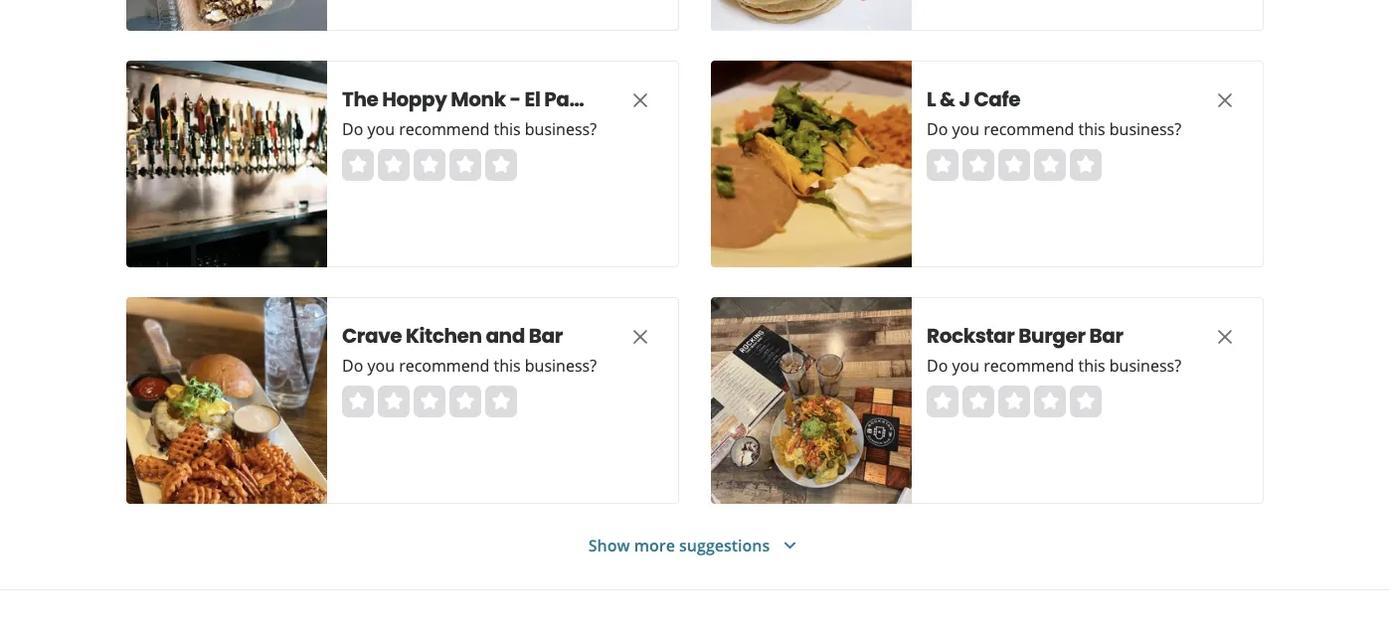 Task type: vqa. For each thing, say whether or not it's contained in the screenshot.
NY
no



Task type: describe. For each thing, give the bounding box(es) containing it.
you for l
[[953, 118, 980, 140]]

rating element for &
[[927, 149, 1102, 181]]

do you recommend this business? for bar
[[342, 355, 597, 377]]

kitchen
[[406, 322, 482, 350]]

photo of rockstar burger bar image
[[711, 297, 912, 504]]

l & j cafe link
[[927, 86, 1176, 113]]

you for the
[[368, 118, 395, 140]]

this for -
[[494, 118, 521, 140]]

business? down rockstar burger bar link
[[1110, 355, 1182, 377]]

photo of frontera churros, coffee, & beer image
[[126, 0, 327, 31]]

do for l
[[927, 118, 948, 140]]

l
[[927, 86, 936, 113]]

rating element for kitchen
[[342, 386, 517, 418]]

suggestions
[[680, 535, 770, 557]]

business? for bar
[[525, 355, 597, 377]]

paso
[[544, 86, 593, 113]]

(no rating) image for hoppy
[[342, 149, 517, 181]]

burger
[[1019, 322, 1086, 350]]

cafe
[[974, 86, 1021, 113]]

do you recommend this business? for cafe
[[927, 118, 1182, 140]]

do for crave
[[342, 355, 363, 377]]

this down "burger"
[[1079, 355, 1106, 377]]

the
[[342, 86, 378, 113]]

show more suggestions button
[[589, 534, 802, 558]]

rating element for hoppy
[[342, 149, 517, 181]]

show more suggestions
[[589, 535, 770, 557]]

dismiss card image for cafe
[[1214, 89, 1238, 112]]

do for the
[[342, 118, 363, 140]]

recommend for &
[[984, 118, 1075, 140]]

photo of taft díaz image
[[711, 0, 912, 31]]

you for crave
[[368, 355, 395, 377]]

recommend for kitchen
[[399, 355, 490, 377]]

photo of crave kitchen and bar image
[[126, 297, 327, 504]]

rockstar burger bar
[[927, 322, 1124, 350]]

-
[[510, 86, 521, 113]]

this for cafe
[[1079, 118, 1106, 140]]

this for bar
[[494, 355, 521, 377]]

business? for -
[[525, 118, 597, 140]]



Task type: locate. For each thing, give the bounding box(es) containing it.
recommend
[[399, 118, 490, 140], [984, 118, 1075, 140], [399, 355, 490, 377], [984, 355, 1075, 377]]

recommend down rockstar burger bar
[[984, 355, 1075, 377]]

None radio
[[414, 149, 446, 181], [450, 149, 482, 181], [927, 149, 959, 181], [999, 149, 1031, 181], [342, 386, 374, 418], [414, 386, 446, 418], [450, 386, 482, 418], [963, 386, 995, 418], [1035, 386, 1067, 418], [414, 149, 446, 181], [450, 149, 482, 181], [927, 149, 959, 181], [999, 149, 1031, 181], [342, 386, 374, 418], [414, 386, 446, 418], [450, 386, 482, 418], [963, 386, 995, 418], [1035, 386, 1067, 418]]

(no rating) image
[[342, 149, 517, 181], [927, 149, 1102, 181], [342, 386, 517, 418], [927, 386, 1102, 418]]

2 bar from the left
[[1090, 322, 1124, 350]]

recommend for hoppy
[[399, 118, 490, 140]]

recommend down the hoppy monk - el paso
[[399, 118, 490, 140]]

this down l & j cafe link
[[1079, 118, 1106, 140]]

rockstar
[[927, 322, 1015, 350]]

el
[[525, 86, 541, 113]]

bar
[[529, 322, 563, 350], [1090, 322, 1124, 350]]

the hoppy monk - el paso
[[342, 86, 593, 113]]

recommend down l & j cafe link
[[984, 118, 1075, 140]]

you for rockstar
[[953, 355, 980, 377]]

you
[[368, 118, 395, 140], [953, 118, 980, 140], [368, 355, 395, 377], [953, 355, 980, 377]]

you down crave
[[368, 355, 395, 377]]

1 bar from the left
[[529, 322, 563, 350]]

this down the -
[[494, 118, 521, 140]]

(no rating) image down hoppy at the top
[[342, 149, 517, 181]]

do
[[342, 118, 363, 140], [927, 118, 948, 140], [342, 355, 363, 377], [927, 355, 948, 377]]

do you recommend this business? for -
[[342, 118, 597, 140]]

show
[[589, 535, 630, 557]]

crave kitchen and bar
[[342, 322, 563, 350]]

crave
[[342, 322, 402, 350]]

photo of the hoppy monk - el paso image
[[126, 61, 327, 268]]

this down and
[[494, 355, 521, 377]]

business? down l & j cafe link
[[1110, 118, 1182, 140]]

this
[[494, 118, 521, 140], [1079, 118, 1106, 140], [494, 355, 521, 377], [1079, 355, 1106, 377]]

and
[[486, 322, 525, 350]]

more
[[634, 535, 675, 557]]

you down rockstar
[[953, 355, 980, 377]]

monk
[[451, 86, 506, 113]]

hoppy
[[382, 86, 447, 113]]

do down rockstar
[[927, 355, 948, 377]]

crave kitchen and bar link
[[342, 322, 591, 350]]

(no rating) image for burger
[[927, 386, 1102, 418]]

1 horizontal spatial bar
[[1090, 322, 1124, 350]]

recommend for burger
[[984, 355, 1075, 377]]

do down 'the'
[[342, 118, 363, 140]]

&
[[940, 86, 956, 113]]

do down l
[[927, 118, 948, 140]]

the hoppy monk - el paso link
[[342, 86, 593, 113]]

bar right "burger"
[[1090, 322, 1124, 350]]

rating element for burger
[[927, 386, 1102, 418]]

do down crave
[[342, 355, 363, 377]]

24 chevron down v2 image
[[778, 534, 802, 558]]

rating element down cafe
[[927, 149, 1102, 181]]

rating element down kitchen
[[342, 386, 517, 418]]

(no rating) image down kitchen
[[342, 386, 517, 418]]

do you recommend this business? down the hoppy monk - el paso 'link' in the left top of the page
[[342, 118, 597, 140]]

dismiss card image for bar
[[629, 325, 653, 349]]

bar right and
[[529, 322, 563, 350]]

(no rating) image for &
[[927, 149, 1102, 181]]

business?
[[525, 118, 597, 140], [1110, 118, 1182, 140], [525, 355, 597, 377], [1110, 355, 1182, 377]]

(no rating) image down cafe
[[927, 149, 1102, 181]]

you down 'j'
[[953, 118, 980, 140]]

business? down and
[[525, 355, 597, 377]]

l & j cafe
[[927, 86, 1021, 113]]

business? for cafe
[[1110, 118, 1182, 140]]

business? down paso on the left
[[525, 118, 597, 140]]

do you recommend this business?
[[342, 118, 597, 140], [927, 118, 1182, 140], [342, 355, 597, 377], [927, 355, 1182, 377]]

(no rating) image down rockstar burger bar
[[927, 386, 1102, 418]]

rating element down rockstar burger bar
[[927, 386, 1102, 418]]

photo of l & j cafe image
[[711, 61, 912, 268]]

do you recommend this business? down "burger"
[[927, 355, 1182, 377]]

0 horizontal spatial bar
[[529, 322, 563, 350]]

None radio
[[342, 149, 374, 181], [378, 149, 410, 181], [486, 149, 517, 181], [963, 149, 995, 181], [1035, 149, 1067, 181], [1071, 149, 1102, 181], [378, 386, 410, 418], [486, 386, 517, 418], [927, 386, 959, 418], [999, 386, 1031, 418], [1071, 386, 1102, 418], [342, 149, 374, 181], [378, 149, 410, 181], [486, 149, 517, 181], [963, 149, 995, 181], [1035, 149, 1067, 181], [1071, 149, 1102, 181], [378, 386, 410, 418], [486, 386, 517, 418], [927, 386, 959, 418], [999, 386, 1031, 418], [1071, 386, 1102, 418]]

you down 'the'
[[368, 118, 395, 140]]

j
[[959, 86, 971, 113]]

recommend down kitchen
[[399, 355, 490, 377]]

rating element
[[342, 149, 517, 181], [927, 149, 1102, 181], [342, 386, 517, 418], [927, 386, 1102, 418]]

do you recommend this business? down crave kitchen and bar link
[[342, 355, 597, 377]]

do you recommend this business? down l & j cafe link
[[927, 118, 1182, 140]]

do for rockstar
[[927, 355, 948, 377]]

dismiss card image
[[629, 89, 653, 112]]

rockstar burger bar link
[[927, 322, 1176, 350]]

rating element down hoppy at the top
[[342, 149, 517, 181]]

(no rating) image for kitchen
[[342, 386, 517, 418]]

dismiss card image
[[1214, 89, 1238, 112], [629, 325, 653, 349], [1214, 325, 1238, 349]]



